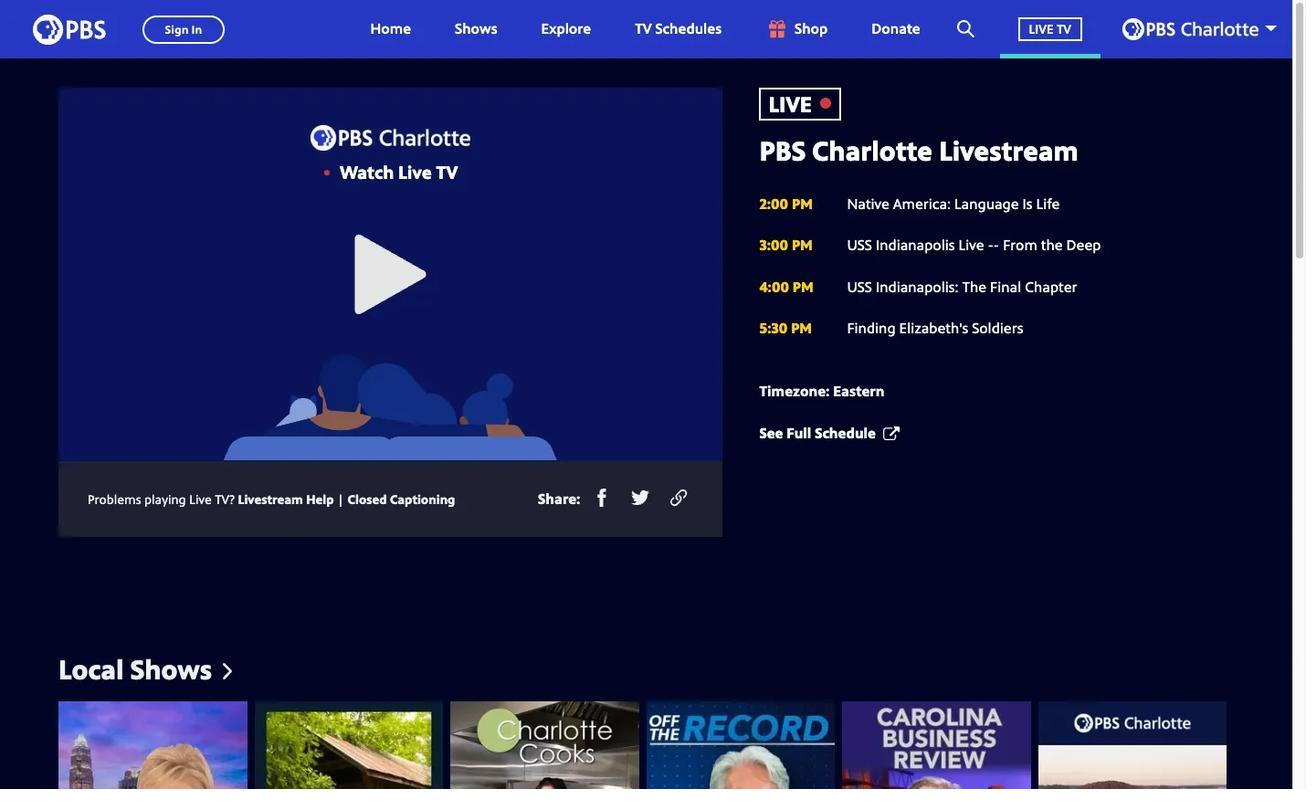 Task type: locate. For each thing, give the bounding box(es) containing it.
home
[[370, 19, 411, 39]]

local
[[58, 651, 124, 688]]

timezone: eastern
[[759, 381, 885, 401]]

livestream right tv?
[[238, 491, 303, 508]]

pm right 5:30
[[791, 318, 812, 338]]

0 horizontal spatial shows
[[130, 651, 212, 688]]

pbs
[[759, 132, 806, 169]]

0 vertical spatial uss
[[847, 235, 872, 255]]

2 - from the left
[[994, 235, 1000, 255]]

5:30
[[759, 318, 788, 338]]

native america: language is life
[[847, 194, 1060, 214]]

tv schedules link
[[617, 0, 740, 58]]

live up the
[[959, 235, 984, 255]]

final
[[990, 276, 1022, 297]]

is
[[1023, 194, 1033, 214]]

4:00 pm
[[759, 276, 814, 297]]

pbs charlotte livestream
[[759, 132, 1079, 169]]

live right search icon
[[1029, 20, 1054, 37]]

shows up carolina impact image on the bottom of page
[[130, 651, 212, 688]]

see
[[759, 423, 783, 443]]

soldiers
[[972, 318, 1023, 338]]

the
[[1041, 235, 1063, 255]]

pm right 2:00
[[792, 194, 813, 214]]

elizabeth's
[[899, 318, 968, 338]]

schedules
[[655, 19, 722, 39]]

live
[[1029, 20, 1054, 37], [769, 89, 812, 119], [959, 235, 984, 255], [189, 491, 212, 508]]

america:
[[893, 194, 951, 214]]

from
[[1003, 235, 1038, 255]]

full
[[787, 423, 812, 443]]

uss for uss indianapolis: the final chapter
[[847, 276, 872, 297]]

livestream up is
[[939, 132, 1079, 169]]

uss up finding
[[847, 276, 872, 297]]

pm for 2:00 pm
[[792, 194, 813, 214]]

pm for 4:00 pm
[[793, 276, 814, 297]]

0 horizontal spatial livestream
[[238, 491, 303, 508]]

carolina business review image
[[842, 702, 1031, 789]]

closed captioning link
[[348, 491, 455, 508]]

1 vertical spatial uss
[[847, 276, 872, 297]]

1 uss from the top
[[847, 235, 872, 255]]

catawba 100: our century on the river image
[[1038, 702, 1227, 789]]

closed
[[348, 491, 387, 508]]

1 horizontal spatial tv
[[1057, 20, 1072, 37]]

pm right 3:00
[[792, 235, 813, 255]]

local shows
[[58, 651, 212, 688]]

native
[[847, 194, 890, 214]]

uss
[[847, 235, 872, 255], [847, 276, 872, 297]]

facebook image
[[593, 489, 611, 507]]

1 - from the left
[[988, 235, 994, 255]]

3:00 pm
[[759, 235, 813, 255]]

playing
[[144, 491, 186, 508]]

livestream
[[939, 132, 1079, 169], [238, 491, 303, 508]]

live left tv?
[[189, 491, 212, 508]]

shows right 'home'
[[455, 19, 497, 39]]

eastern
[[833, 381, 885, 401]]

language
[[955, 194, 1019, 214]]

uss for uss indianapolis live -- from the deep
[[847, 235, 872, 255]]

shows link
[[437, 0, 516, 58]]

timezone:
[[759, 381, 830, 401]]

2 uss from the top
[[847, 276, 872, 297]]

1 horizontal spatial shows
[[455, 19, 497, 39]]

tv
[[635, 19, 652, 39], [1057, 20, 1072, 37]]

pm
[[792, 194, 813, 214], [792, 235, 813, 255], [793, 276, 814, 297], [791, 318, 812, 338]]

life
[[1036, 194, 1060, 214]]

live tv
[[1029, 20, 1072, 37]]

indianapolis:
[[876, 276, 959, 297]]

explore link
[[523, 0, 609, 58]]

1 vertical spatial livestream
[[238, 491, 303, 508]]

shows
[[455, 19, 497, 39], [130, 651, 212, 688]]

livestream help link
[[238, 491, 334, 508]]

pm right 4:00
[[793, 276, 814, 297]]

local shows link
[[58, 651, 232, 688]]

0 horizontal spatial tv
[[635, 19, 652, 39]]

uss indianapolis live -- from the deep
[[847, 235, 1101, 255]]

schedule
[[815, 423, 876, 443]]

chapter
[[1025, 276, 1077, 297]]

-
[[988, 235, 994, 255], [994, 235, 1000, 255]]

0 vertical spatial livestream
[[939, 132, 1079, 169]]

1 horizontal spatial livestream
[[939, 132, 1079, 169]]

uss down native
[[847, 235, 872, 255]]



Task type: vqa. For each thing, say whether or not it's contained in the screenshot.
'to' inside the Welcome to My Farm is presented by your local public television station. Distributed nationally by American Public Television
no



Task type: describe. For each thing, give the bounding box(es) containing it.
pm for 3:00 pm
[[792, 235, 813, 255]]

the
[[962, 276, 987, 297]]

pbs image
[[33, 9, 106, 50]]

live tv link
[[1000, 0, 1101, 58]]

off the record image
[[646, 702, 835, 789]]

shop
[[795, 19, 828, 39]]

home link
[[352, 0, 429, 58]]

indianapolis
[[876, 235, 955, 255]]

problems
[[88, 491, 141, 508]]

captioning
[[390, 491, 455, 508]]

live up pbs
[[769, 89, 812, 119]]

search image
[[957, 20, 974, 37]]

5:30 pm
[[759, 318, 812, 338]]

donate link
[[854, 0, 939, 58]]

3:00
[[759, 235, 788, 255]]

pm for 5:30 pm
[[791, 318, 812, 338]]

twitter image
[[632, 489, 650, 507]]

4:00
[[759, 276, 789, 297]]

trail of history image
[[254, 702, 443, 789]]

carolina impact image
[[58, 702, 247, 789]]

tv inside "tv schedules" link
[[635, 19, 652, 39]]

donate
[[872, 19, 920, 39]]

charlotte cooks image
[[450, 702, 639, 789]]

problems playing live tv? livestream help | closed captioning
[[88, 491, 455, 508]]

help
[[306, 491, 334, 508]]

charlotte
[[812, 132, 933, 169]]

shop link
[[747, 0, 846, 58]]

tv?
[[215, 491, 235, 508]]

|
[[337, 491, 344, 508]]

finding elizabeth's soldiers
[[847, 318, 1023, 338]]

2:00 pm
[[759, 194, 813, 214]]

finding
[[847, 318, 896, 338]]

2:00
[[759, 194, 788, 214]]

see full schedule link
[[759, 423, 1234, 443]]

see full schedule
[[759, 423, 876, 443]]

pbs charlotte image
[[1123, 18, 1259, 40]]

uss indianapolis: the final chapter
[[847, 276, 1077, 297]]

0 vertical spatial shows
[[455, 19, 497, 39]]

explore
[[541, 19, 591, 39]]

deep
[[1067, 235, 1101, 255]]

tv schedules
[[635, 19, 722, 39]]

share:
[[538, 489, 580, 509]]

tv inside 'live tv' link
[[1057, 20, 1072, 37]]

1 vertical spatial shows
[[130, 651, 212, 688]]



